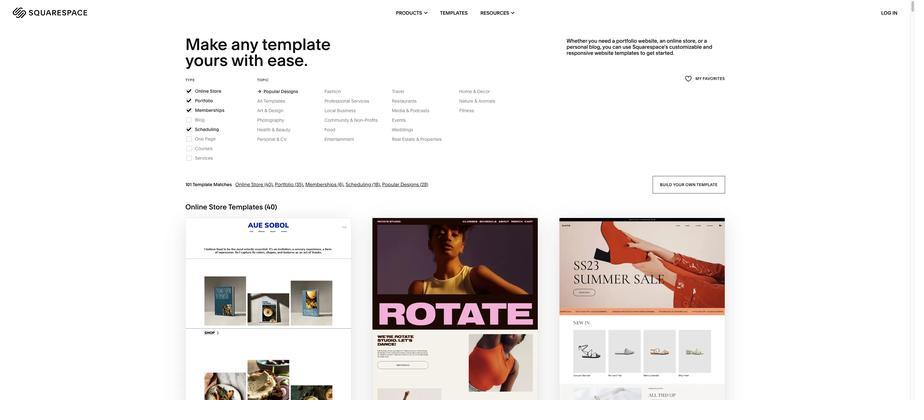 Task type: locate. For each thing, give the bounding box(es) containing it.
health & beauty
[[257, 127, 290, 133]]

0 horizontal spatial services
[[195, 155, 213, 161]]

0 vertical spatial popular
[[264, 89, 280, 94]]

aue sobol element
[[186, 218, 351, 401]]

2 horizontal spatial templates
[[440, 10, 468, 16]]

0 horizontal spatial a
[[612, 38, 615, 44]]

0 vertical spatial portfolio
[[195, 98, 213, 104]]

sobol up preview aue sobol
[[281, 316, 302, 323]]

local
[[325, 108, 336, 114]]

& right 'estate'
[[416, 137, 419, 142]]

0 horizontal spatial portfolio
[[195, 98, 213, 104]]

portfolio
[[616, 38, 637, 44]]

health & beauty link
[[257, 127, 297, 133]]

2 horizontal spatial start
[[607, 316, 627, 323]]

2 , from the left
[[303, 182, 304, 188]]

1 vertical spatial designs
[[401, 182, 419, 188]]

with inside button
[[628, 316, 644, 323]]

need
[[599, 38, 611, 44]]

start with zaatar button
[[607, 311, 677, 328]]

profits
[[365, 117, 378, 123]]

online down template
[[185, 203, 207, 212]]

start with rotate
[[421, 316, 483, 323]]

you left the need
[[589, 38, 597, 44]]

0 vertical spatial templates
[[440, 10, 468, 16]]

sobol down start with aue sobol
[[279, 328, 301, 336]]

0 vertical spatial memberships
[[195, 108, 224, 113]]

0 vertical spatial zaatar
[[646, 316, 670, 323]]

home
[[459, 89, 472, 94]]

zaatar inside button
[[646, 316, 670, 323]]

podcasts
[[410, 108, 430, 114]]

101 template matches
[[185, 182, 232, 188]]

designs left (28)
[[401, 182, 419, 188]]

2 horizontal spatial preview
[[615, 328, 643, 336]]

, left the popular designs (28) link
[[380, 182, 381, 188]]

0 vertical spatial online
[[195, 88, 209, 94]]

1 horizontal spatial scheduling
[[346, 182, 371, 188]]

beauty
[[276, 127, 290, 133]]

(35)
[[295, 182, 303, 188]]

store,
[[683, 38, 697, 44]]

& left 'cv'
[[277, 137, 279, 142]]

0 horizontal spatial scheduling
[[195, 127, 219, 132]]

40
[[267, 203, 275, 212]]

store for online store templates ( 40 )
[[209, 203, 227, 212]]

popular designs (28) link
[[382, 182, 428, 188]]

favorites
[[703, 76, 725, 81]]

sobol
[[281, 316, 302, 323], [279, 328, 301, 336]]

0 vertical spatial store
[[210, 88, 221, 94]]

scheduling (18) link
[[346, 182, 380, 188]]

get
[[647, 50, 655, 56]]

scheduling left (18)
[[346, 182, 371, 188]]

preview
[[236, 328, 263, 336], [429, 328, 456, 336], [615, 328, 643, 336]]

1 vertical spatial store
[[251, 182, 263, 188]]

& for podcasts
[[406, 108, 409, 114]]

food
[[325, 127, 336, 133]]

with up preview aue sobol
[[248, 316, 265, 323]]

scheduling up one page
[[195, 127, 219, 132]]

zaatar down start with zaatar at the right bottom of page
[[645, 328, 669, 336]]

health
[[257, 127, 271, 133]]

2 vertical spatial templates
[[228, 203, 263, 212]]

0 vertical spatial designs
[[281, 89, 298, 94]]

3 start from the left
[[607, 316, 627, 323]]

with for start with rotate
[[441, 316, 458, 323]]

1 horizontal spatial preview
[[429, 328, 456, 336]]

2 preview from the left
[[429, 328, 456, 336]]

scheduling
[[195, 127, 219, 132], [346, 182, 371, 188]]

started.
[[656, 50, 675, 56]]

website,
[[638, 38, 659, 44]]

online store (40) , portfolio (35) , memberships (6) , scheduling (18) , popular designs (28)
[[235, 182, 428, 188]]

entertainment
[[325, 137, 354, 142]]

1 vertical spatial templates
[[263, 98, 285, 104]]

personal
[[567, 44, 588, 50]]

products button
[[396, 0, 427, 26]]

you left the can
[[603, 44, 612, 50]]

1 horizontal spatial template
[[697, 182, 718, 187]]

preview rotate link
[[429, 323, 482, 341]]

1 vertical spatial online
[[235, 182, 250, 188]]

start
[[228, 316, 247, 323], [421, 316, 440, 323], [607, 316, 627, 323]]

to
[[641, 50, 645, 56]]

my favorites link
[[685, 75, 725, 83]]

a right or at the right of page
[[704, 38, 707, 44]]

squarespace logo image
[[13, 7, 87, 18]]

with
[[231, 51, 264, 70], [248, 316, 265, 323], [441, 316, 458, 323], [628, 316, 644, 323]]

services down courses
[[195, 155, 213, 161]]

online
[[195, 88, 209, 94], [235, 182, 250, 188], [185, 203, 207, 212]]

with up preview rotate
[[441, 316, 458, 323]]

portfolio down the online store
[[195, 98, 213, 104]]

log
[[881, 10, 892, 16]]

fitness link
[[459, 108, 481, 114]]

matches
[[213, 182, 232, 188]]

& right media on the left of the page
[[406, 108, 409, 114]]

0 vertical spatial aue
[[266, 316, 279, 323]]

online up blog
[[195, 88, 209, 94]]

memberships
[[195, 108, 224, 113], [305, 182, 337, 188]]

0 vertical spatial template
[[262, 34, 331, 54]]

one page
[[195, 136, 216, 142]]

&
[[473, 89, 476, 94], [475, 98, 477, 104], [264, 108, 267, 114], [406, 108, 409, 114], [350, 117, 353, 123], [272, 127, 275, 133], [277, 137, 279, 142], [416, 137, 419, 142]]

0 vertical spatial services
[[351, 98, 369, 104]]

1 vertical spatial sobol
[[279, 328, 301, 336]]

3 preview from the left
[[615, 328, 643, 336]]

aue down start with aue sobol
[[265, 328, 278, 336]]

squarespace logo link
[[13, 7, 190, 18]]

1 horizontal spatial start
[[421, 316, 440, 323]]

preview down start with aue sobol
[[236, 328, 263, 336]]

, left portfolio (35) link
[[273, 182, 274, 188]]

non-
[[354, 117, 365, 123]]

1 vertical spatial popular
[[382, 182, 399, 188]]

page
[[205, 136, 216, 142]]

blog,
[[589, 44, 602, 50]]

& left non-
[[350, 117, 353, 123]]

travel
[[392, 89, 404, 94]]

media & podcasts link
[[392, 108, 436, 114]]

& right nature
[[475, 98, 477, 104]]

online for online store
[[195, 88, 209, 94]]

2 vertical spatial online
[[185, 203, 207, 212]]

0 horizontal spatial templates
[[228, 203, 263, 212]]

an
[[660, 38, 666, 44]]

food link
[[325, 127, 342, 133]]

whether
[[567, 38, 588, 44]]

with up preview zaatar
[[628, 316, 644, 323]]

with for start with zaatar
[[628, 316, 644, 323]]

& right art
[[264, 108, 267, 114]]

1 horizontal spatial memberships
[[305, 182, 337, 188]]

template
[[262, 34, 331, 54], [697, 182, 718, 187]]

0 horizontal spatial you
[[589, 38, 597, 44]]

1 a from the left
[[612, 38, 615, 44]]

& right home
[[473, 89, 476, 94]]

2 vertical spatial store
[[209, 203, 227, 212]]

a
[[612, 38, 615, 44], [704, 38, 707, 44]]

with up topic
[[231, 51, 264, 70]]

store for online store
[[210, 88, 221, 94]]

0 horizontal spatial memberships
[[195, 108, 224, 113]]

fashion
[[325, 89, 341, 94]]

templates
[[440, 10, 468, 16], [263, 98, 285, 104], [228, 203, 263, 212]]

popular up all templates
[[264, 89, 280, 94]]

0 horizontal spatial start
[[228, 316, 247, 323]]

zaatar up preview zaatar
[[646, 316, 670, 323]]

0 vertical spatial sobol
[[281, 316, 302, 323]]

0 horizontal spatial template
[[262, 34, 331, 54]]

, left memberships (6) link
[[303, 182, 304, 188]]

1 vertical spatial services
[[195, 155, 213, 161]]

website
[[595, 50, 614, 56]]

0 horizontal spatial popular
[[264, 89, 280, 94]]

blog
[[195, 117, 205, 123]]

preview down start with zaatar at the right bottom of page
[[615, 328, 643, 336]]

1 horizontal spatial a
[[704, 38, 707, 44]]

start with aue sobol
[[228, 316, 302, 323]]

1 vertical spatial template
[[697, 182, 718, 187]]

restaurants
[[392, 98, 417, 104]]

2 start from the left
[[421, 316, 440, 323]]

& right health
[[272, 127, 275, 133]]

sobol inside start with aue sobol button
[[281, 316, 302, 323]]

start with aue sobol button
[[228, 311, 309, 328]]

real estate & properties link
[[392, 137, 448, 142]]

zaatar element
[[560, 218, 725, 401]]

a right the need
[[612, 38, 615, 44]]

4 , from the left
[[380, 182, 381, 188]]

memberships up blog
[[195, 108, 224, 113]]

memberships left (6)
[[305, 182, 337, 188]]

rotate down start with rotate
[[458, 328, 482, 336]]

0 vertical spatial rotate
[[459, 316, 483, 323]]

aue up preview aue sobol
[[266, 316, 279, 323]]

own
[[686, 182, 696, 187]]

zaatar image
[[560, 218, 725, 401]]

portfolio left (35)
[[275, 182, 294, 188]]

customizable
[[669, 44, 702, 50]]

nature
[[459, 98, 473, 104]]

designs up all templates link
[[281, 89, 298, 94]]

fashion link
[[325, 89, 347, 94]]

0 horizontal spatial preview
[[236, 328, 263, 336]]

1 horizontal spatial portfolio
[[275, 182, 294, 188]]

cv
[[281, 137, 287, 142]]

rotate image
[[373, 218, 538, 401]]

media
[[392, 108, 405, 114]]

start inside button
[[607, 316, 627, 323]]

services up business
[[351, 98, 369, 104]]

preview down start with rotate
[[429, 328, 456, 336]]

1 preview from the left
[[236, 328, 263, 336]]

(18)
[[372, 182, 380, 188]]

properties
[[420, 137, 442, 142]]

online right matches
[[235, 182, 250, 188]]

popular right (18)
[[382, 182, 399, 188]]

1 horizontal spatial you
[[603, 44, 612, 50]]

1 start from the left
[[228, 316, 247, 323]]

rotate up preview rotate
[[459, 316, 483, 323]]

& for non-
[[350, 117, 353, 123]]

, left scheduling (18) link on the left of the page
[[343, 182, 345, 188]]



Task type: describe. For each thing, give the bounding box(es) containing it.
animals
[[478, 98, 495, 104]]

popular designs
[[264, 89, 298, 94]]

0 vertical spatial scheduling
[[195, 127, 219, 132]]

2 a from the left
[[704, 38, 707, 44]]

store for online store (40) , portfolio (35) , memberships (6) , scheduling (18) , popular designs (28)
[[251, 182, 263, 188]]

1 vertical spatial zaatar
[[645, 328, 669, 336]]

template
[[193, 182, 212, 188]]

local business
[[325, 108, 356, 114]]

in
[[893, 10, 898, 16]]

photography link
[[257, 117, 291, 123]]

art & design link
[[257, 108, 290, 114]]

topic
[[257, 78, 269, 82]]

squarespace's
[[633, 44, 668, 50]]

products
[[396, 10, 422, 16]]

1 , from the left
[[273, 182, 274, 188]]

build
[[660, 182, 672, 187]]

(
[[265, 203, 267, 212]]

photography
[[257, 117, 284, 123]]

start with zaatar
[[607, 316, 670, 323]]

my favorites
[[696, 76, 725, 81]]

events
[[392, 117, 406, 123]]

restaurants link
[[392, 98, 423, 104]]

travel link
[[392, 89, 411, 94]]

type
[[185, 78, 195, 82]]

make
[[185, 34, 227, 54]]

your
[[673, 182, 685, 187]]

personal & cv link
[[257, 137, 293, 142]]

with inside 'make any template yours with ease.'
[[231, 51, 264, 70]]

start with rotate button
[[421, 311, 490, 328]]

entertainment link
[[325, 137, 361, 142]]

real
[[392, 137, 401, 142]]

online store templates ( 40 )
[[185, 203, 277, 212]]

preview zaatar
[[615, 328, 669, 336]]

101
[[185, 182, 192, 188]]

weddings
[[392, 127, 413, 133]]

and
[[703, 44, 712, 50]]

aue sobol image
[[186, 218, 351, 401]]

preview aue sobol link
[[236, 323, 301, 341]]

popular designs link
[[257, 89, 298, 94]]

any
[[231, 34, 258, 54]]

professional
[[325, 98, 350, 104]]

all templates link
[[257, 98, 292, 104]]

personal & cv
[[257, 137, 287, 142]]

& for design
[[264, 108, 267, 114]]

log             in link
[[881, 10, 898, 16]]

business
[[337, 108, 356, 114]]

1 vertical spatial rotate
[[458, 328, 482, 336]]

1 horizontal spatial designs
[[401, 182, 419, 188]]

professional services link
[[325, 98, 376, 104]]

online store
[[195, 88, 221, 94]]

community & non-profits
[[325, 117, 378, 123]]

)
[[275, 203, 277, 212]]

& for beauty
[[272, 127, 275, 133]]

sobol inside preview aue sobol link
[[279, 328, 301, 336]]

art
[[257, 108, 263, 114]]

(6)
[[338, 182, 343, 188]]

preview rotate
[[429, 328, 482, 336]]

1 horizontal spatial templates
[[263, 98, 285, 104]]

rotate inside button
[[459, 316, 483, 323]]

whether you need a portfolio website, an online store, or a personal blog, you can use squarespace's customizable and responsive website templates to get started.
[[567, 38, 712, 56]]

preview for preview zaatar
[[615, 328, 643, 336]]

1 vertical spatial portfolio
[[275, 182, 294, 188]]

one
[[195, 136, 204, 142]]

start for preview rotate
[[421, 316, 440, 323]]

nature & animals
[[459, 98, 495, 104]]

home & decor
[[459, 89, 490, 94]]

(40)
[[264, 182, 273, 188]]

use
[[623, 44, 631, 50]]

personal
[[257, 137, 275, 142]]

1 vertical spatial aue
[[265, 328, 278, 336]]

& for animals
[[475, 98, 477, 104]]

online for online store (40) , portfolio (35) , memberships (6) , scheduling (18) , popular designs (28)
[[235, 182, 250, 188]]

or
[[698, 38, 703, 44]]

my
[[696, 76, 702, 81]]

& for cv
[[277, 137, 279, 142]]

1 horizontal spatial popular
[[382, 182, 399, 188]]

fitness
[[459, 108, 474, 114]]

online store (40) link
[[235, 182, 273, 188]]

preview zaatar link
[[615, 323, 669, 341]]

media & podcasts
[[392, 108, 430, 114]]

template inside 'make any template yours with ease.'
[[262, 34, 331, 54]]

1 horizontal spatial services
[[351, 98, 369, 104]]

start for preview zaatar
[[607, 316, 627, 323]]

make any template yours with ease.
[[185, 34, 334, 70]]

weddings link
[[392, 127, 420, 133]]

template inside button
[[697, 182, 718, 187]]

1 vertical spatial memberships
[[305, 182, 337, 188]]

with for start with aue sobol
[[248, 316, 265, 323]]

yours
[[185, 51, 228, 70]]

decor
[[477, 89, 490, 94]]

preview for preview aue sobol
[[236, 328, 263, 336]]

preview for preview rotate
[[429, 328, 456, 336]]

aue inside button
[[266, 316, 279, 323]]

local business link
[[325, 108, 362, 114]]

0 horizontal spatial designs
[[281, 89, 298, 94]]

rotate element
[[373, 218, 538, 401]]

online for online store templates ( 40 )
[[185, 203, 207, 212]]

log             in
[[881, 10, 898, 16]]

community & non-profits link
[[325, 117, 384, 123]]

1 vertical spatial scheduling
[[346, 182, 371, 188]]

3 , from the left
[[343, 182, 345, 188]]

nature & animals link
[[459, 98, 502, 104]]

start for preview aue sobol
[[228, 316, 247, 323]]

design
[[268, 108, 283, 114]]

resources
[[481, 10, 509, 16]]

all templates
[[257, 98, 285, 104]]

estate
[[402, 137, 415, 142]]

all
[[257, 98, 263, 104]]

art & design
[[257, 108, 283, 114]]

templates link
[[440, 0, 468, 26]]

& for decor
[[473, 89, 476, 94]]

memberships (6) link
[[305, 182, 343, 188]]



Task type: vqa. For each thing, say whether or not it's contained in the screenshot.
Financial
no



